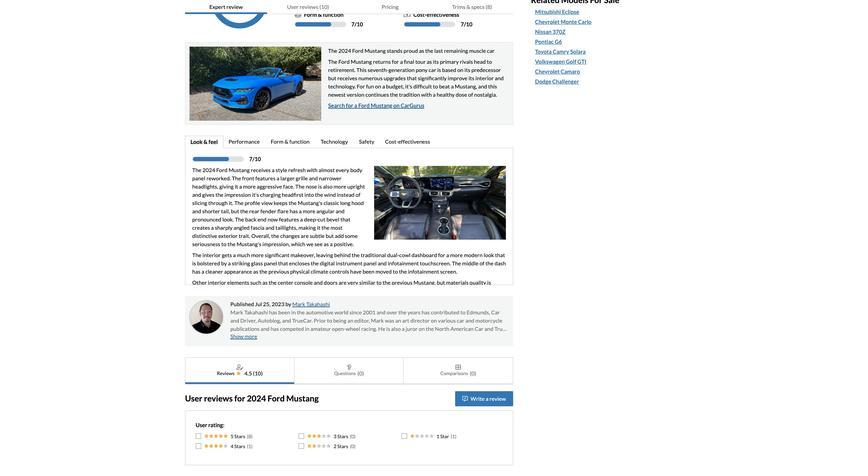 Task type: describe. For each thing, give the bounding box(es) containing it.
the up art on the bottom left of page
[[398, 309, 406, 316]]

center
[[278, 279, 293, 286]]

volkswagen golf gti link
[[535, 58, 586, 66]]

it's inside the ford mustang returns for a final tour as its primary rivals head to retirement. this seventh-generation pony car is based on its predecessor but receives numerous upgrades that significantly improve its interior and technology. for fun on a budget, it's difficult to beat a mustang, and this newest version continues the tradition with a healthy dose of nostalgia.
[[405, 83, 412, 89]]

ford inside the ford mustang returns for a final tour as its primary rivals head to retirement. this seventh-generation pony car is based on its predecessor but receives numerous upgrades that significantly improve its interior and technology. for fun on a budget, it's difficult to beat a mustang, and this newest version continues the tradition with a healthy dose of nostalgia.
[[338, 58, 350, 65]]

1 horizontal spatial form
[[304, 11, 317, 18]]

the right give
[[433, 288, 441, 294]]

3
[[334, 434, 336, 440]]

a left style
[[272, 167, 275, 173]]

1 horizontal spatial panel
[[264, 260, 277, 267]]

flare
[[277, 208, 289, 214]]

2 vertical spatial 2024
[[247, 394, 266, 404]]

1 for 4 stars ( 1 )
[[248, 444, 251, 450]]

0 horizontal spatial it
[[235, 183, 238, 190]]

the left the rear
[[240, 208, 248, 214]]

on up improve on the right
[[457, 66, 463, 73]]

a up touchscreen.
[[446, 252, 449, 258]]

0 for 3 stars ( 0 )
[[351, 434, 354, 440]]

years
[[408, 309, 421, 316]]

grille
[[296, 175, 308, 181]]

dose
[[456, 91, 467, 98]]

user rating:
[[196, 422, 224, 429]]

questions (0)
[[334, 370, 364, 377]]

impression,
[[262, 241, 290, 247]]

muscle
[[469, 47, 486, 54]]

0 horizontal spatial features
[[255, 175, 275, 181]]

2 horizontal spatial are
[[339, 279, 347, 286]]

driver,
[[240, 317, 257, 324]]

deep-
[[304, 216, 318, 223]]

effectiveness inside tab
[[398, 138, 430, 145]]

autoblog,
[[258, 317, 281, 324]]

questions count element
[[357, 370, 364, 378]]

continues
[[365, 91, 389, 98]]

( for 3 stars
[[350, 434, 351, 440]]

function inside tab
[[289, 138, 310, 145]]

long
[[340, 200, 350, 206]]

but inside the ford mustang returns for a final tour as its primary rivals head to retirement. this seventh-generation pony car is based on its predecessor but receives numerous upgrades that significantly improve its interior and technology. for fun on a budget, it's difficult to beat a mustang, and this newest version continues the tradition with a healthy dose of nostalgia.
[[328, 75, 336, 81]]

(0) for comparisons (0)
[[470, 370, 476, 377]]

a left "positive." at the bottom left of the page
[[330, 241, 333, 247]]

seriousness
[[192, 241, 220, 247]]

receives inside the 2024 ford mustang receives a style refresh with almost every body panel reworked. the front features a larger grille and narrower headlights, giving it a more aggressive face. the nose is also more upright and gives the impression it's charging headfirst into the wind instead of slicing through it. the profile view keeps the mustang's classic long hood and shorter tail, but the rear fender flare has a more angular and pronounced look. the back end now features a deep-cut bevel that creates a sharply angled fascia and taillights, making it the most distinctive exterior trait. overall, the changes are subtle but add some seriousness to the mustang's impression, which we see as a positive.
[[251, 167, 271, 173]]

and up awards.
[[261, 326, 270, 332]]

edmunds,
[[467, 309, 490, 316]]

hood
[[352, 200, 364, 206]]

over
[[387, 309, 397, 316]]

pontiac g6 link
[[535, 38, 562, 46]]

the inside the ford mustang returns for a final tour as its primary rivals head to retirement. this seventh-generation pony car is based on its predecessor but receives numerous upgrades that significantly improve its interior and technology. for fun on a budget, it's difficult to beat a mustang, and this newest version continues the tradition with a healthy dose of nostalgia.
[[328, 58, 337, 65]]

2 chevrolet from the top
[[535, 68, 560, 75]]

& for trims & specs (8) tab
[[466, 3, 470, 10]]

behind
[[334, 252, 351, 258]]

that down "significant"
[[278, 260, 288, 267]]

north
[[435, 326, 449, 332]]

1 horizontal spatial 1
[[437, 434, 439, 440]]

last
[[434, 47, 443, 54]]

1 horizontal spatial features
[[279, 216, 299, 223]]

1 vertical spatial its
[[464, 66, 470, 73]]

the inside the ford mustang returns for a final tour as its primary rivals head to retirement. this seventh-generation pony car is based on its predecessor but receives numerous upgrades that significantly improve its interior and technology. for fun on a budget, it's difficult to beat a mustang, and this newest version continues the tradition with a healthy dose of nostalgia.
[[390, 91, 398, 98]]

cost-effectiveness inside tab
[[385, 138, 430, 145]]

0 for 2 stars ( 0 )
[[351, 444, 354, 450]]

a left the deep-
[[300, 216, 303, 223]]

expert inside tab
[[209, 3, 225, 10]]

user for user rating:
[[196, 422, 207, 429]]

the up the through on the left of page
[[215, 191, 223, 198]]

tab list for user reviews (10)
[[185, 358, 513, 385]]

a inside the other interior elements such as the center console and doors are very similar to the previous mustang, but materials quality is improved. there are fewer hard plastic surfaces, instead replaced by lightly padded sections that give the cabin a more upmarket impression.
[[456, 288, 459, 294]]

but left add
[[326, 233, 334, 239]]

head
[[474, 58, 486, 65]]

and up the nose
[[309, 175, 318, 181]]

as inside the ford mustang returns for a final tour as its primary rivals head to retirement. this seventh-generation pony car is based on its predecessor but receives numerous upgrades that significantly improve its interior and technology. for fun on a budget, it's difficult to beat a mustang, and this newest version continues the tradition with a healthy dose of nostalgia.
[[427, 58, 432, 65]]

to inside the 2024 ford mustang receives a style refresh with almost every body panel reworked. the front features a larger grille and narrower headlights, giving it a more aggressive face. the nose is also more upright and gives the impression it's charging headfirst into the wind instead of slicing through it. the profile view keeps the mustang's classic long hood and shorter tail, but the rear fender flare has a more angular and pronounced look. the back end now features a deep-cut bevel that creates a sharply angled fascia and taillights, making it the most distinctive exterior trait. overall, the changes are subtle but add some seriousness to the mustang's impression, which we see as a positive.
[[221, 241, 226, 247]]

toyota camry solara link
[[535, 48, 586, 56]]

the down cut
[[321, 224, 329, 231]]

see
[[314, 241, 323, 247]]

a inside button
[[486, 396, 488, 402]]

the left last
[[425, 47, 433, 54]]

pricing tab
[[349, 0, 431, 14]]

as inside the other interior elements such as the center console and doors are very similar to the previous mustang, but materials quality is improved. there are fewer hard plastic surfaces, instead replaced by lightly padded sections that give the cabin a more upmarket impression.
[[262, 279, 268, 286]]

takahashi inside mark takahashi has been in the automotive world since 2001 and over the years has contributed to edmunds, car and driver, autoblog, and truecar. prior to being an editor, mark was an art director on various car and motorcycle publications and has competed in amateur open-wheel racing. he is also a juror on the north american car and truck of the year awards.
[[244, 309, 268, 316]]

but down "it."
[[231, 208, 239, 214]]

is inside mark takahashi has been in the automotive world since 2001 and over the years has contributed to edmunds, car and driver, autoblog, and truecar. prior to being an editor, mark was an art director on various car and motorcycle publications and has competed in amateur open-wheel racing. he is also a juror on the north american car and truck of the year awards.
[[386, 326, 390, 332]]

for inside the interior gets a much more significant makeover, leaving behind the traditional dual-cowl dashboard for a more modern look that is bolstered by a striking glass panel that encloses the digital instrument panel and infotainment touchscreen. the middle of the dash has a cleaner appearance as the previous physical climate controls have been moved to the infotainment screen.
[[438, 252, 445, 258]]

remaining
[[444, 47, 468, 54]]

charging
[[260, 191, 281, 198]]

the down publications
[[236, 334, 244, 340]]

angled
[[234, 224, 250, 231]]

) for 5 stars ( 8 )
[[251, 434, 253, 440]]

that up dash
[[495, 252, 505, 258]]

the down exterior in the left of the page
[[228, 241, 236, 247]]

was
[[385, 317, 394, 324]]

) for 3 stars ( 0 )
[[354, 434, 356, 440]]

it's inside the 2024 ford mustang receives a style refresh with almost every body panel reworked. the front features a larger grille and narrower headlights, giving it a more aggressive face. the nose is also more upright and gives the impression it's charging headfirst into the wind instead of slicing through it. the profile view keeps the mustang's classic long hood and shorter tail, but the rear fender flare has a more angular and pronounced look. the back end now features a deep-cut bevel that creates a sharply angled fascia and taillights, making it the most distinctive exterior trait. overall, the changes are subtle but add some seriousness to the mustang's impression, which we see as a positive.
[[252, 191, 259, 198]]

angular
[[316, 208, 335, 214]]

user reviews for 2024 ford mustang
[[185, 394, 319, 404]]

the up 'climate'
[[311, 260, 319, 267]]

give
[[422, 288, 432, 294]]

the up instrument
[[352, 252, 360, 258]]

show more
[[230, 333, 257, 340]]

expert review inside tab
[[209, 3, 243, 10]]

been inside mark takahashi has been in the automotive world since 2001 and over the years has contributed to edmunds, car and driver, autoblog, and truecar. prior to being an editor, mark was an art director on various car and motorcycle publications and has competed in amateur open-wheel racing. he is also a juror on the north american car and truck of the year awards.
[[278, 309, 290, 316]]

a right beat
[[451, 83, 454, 89]]

th large image
[[456, 365, 461, 370]]

a down style
[[277, 175, 279, 181]]

on down the director
[[419, 326, 425, 332]]

it.
[[229, 200, 233, 206]]

1 vertical spatial in
[[305, 326, 309, 332]]

feel
[[209, 139, 218, 145]]

for inside the ford mustang returns for a final tour as its primary rivals head to retirement. this seventh-generation pony car is based on its predecessor but receives numerous upgrades that significantly improve its interior and technology. for fun on a budget, it's difficult to beat a mustang, and this newest version continues the tradition with a healthy dose of nostalgia.
[[392, 58, 399, 65]]

a down pronounced
[[211, 224, 214, 231]]

a up impression
[[239, 183, 242, 190]]

tab panel containing 7
[[185, 148, 513, 303]]

& down "user reviews (10)"
[[318, 11, 322, 18]]

quality
[[470, 279, 486, 286]]

pronounced
[[192, 216, 221, 223]]

toyota
[[535, 48, 552, 55]]

interior inside the ford mustang returns for a final tour as its primary rivals head to retirement. this seventh-generation pony car is based on its predecessor but receives numerous upgrades that significantly improve its interior and technology. for fun on a budget, it's difficult to beat a mustang, and this newest version continues the tradition with a healthy dose of nostalgia.
[[475, 75, 494, 81]]

2 horizontal spatial panel
[[364, 260, 377, 267]]

is inside the ford mustang returns for a final tour as its primary rivals head to retirement. this seventh-generation pony car is based on its predecessor but receives numerous upgrades that significantly improve its interior and technology. for fun on a budget, it's difficult to beat a mustang, and this newest version continues the tradition with a healthy dose of nostalgia.
[[437, 66, 441, 73]]

returns
[[373, 58, 391, 65]]

mustang inside the 2024 ford mustang receives a style refresh with almost every body panel reworked. the front features a larger grille and narrower headlights, giving it a more aggressive face. the nose is also more upright and gives the impression it's charging headfirst into the wind instead of slicing through it. the profile view keeps the mustang's classic long hood and shorter tail, but the rear fender flare has a more angular and pronounced look. the back end now features a deep-cut bevel that creates a sharply angled fascia and taillights, making it the most distinctive exterior trait. overall, the changes are subtle but add some seriousness to the mustang's impression, which we see as a positive.
[[229, 167, 250, 173]]

the down cowl
[[399, 268, 407, 275]]

volkswagen
[[535, 58, 565, 65]]

moved
[[376, 268, 392, 275]]

cargurus
[[401, 102, 424, 109]]

dodge
[[535, 78, 551, 85]]

370z
[[553, 29, 565, 35]]

0 vertical spatial function
[[323, 11, 344, 18]]

into
[[304, 191, 314, 198]]

hard
[[257, 288, 268, 294]]

the up impression,
[[271, 233, 279, 239]]

seventh-
[[368, 66, 389, 73]]

that inside the ford mustang returns for a final tour as its primary rivals head to retirement. this seventh-generation pony car is based on its predecessor but receives numerous upgrades that significantly improve its interior and technology. for fun on a budget, it's difficult to beat a mustang, and this newest version continues the tradition with a healthy dose of nostalgia.
[[407, 75, 417, 81]]

user reviews (10) tab
[[267, 0, 349, 14]]

a down bolstered
[[202, 268, 204, 275]]

predecessor
[[471, 66, 501, 73]]

1 vertical spatial (10)
[[253, 370, 263, 377]]

more down publications
[[245, 333, 257, 340]]

nostalgia.
[[474, 91, 497, 98]]

1 vertical spatial mustang's
[[237, 241, 261, 247]]

end
[[258, 216, 267, 223]]

the up truecar.
[[297, 309, 305, 316]]

stars for 3 stars
[[337, 434, 348, 440]]

has up autoblog,
[[269, 309, 277, 316]]

5
[[231, 434, 233, 440]]

editor,
[[354, 317, 370, 324]]

mark takahashi link
[[292, 301, 330, 307]]

the up padded
[[383, 279, 391, 286]]

camry
[[553, 48, 569, 55]]

a down the gets at left
[[228, 260, 231, 267]]

a left "healthy"
[[433, 91, 436, 98]]

as inside the 2024 ford mustang receives a style refresh with almost every body panel reworked. the front features a larger grille and narrower headlights, giving it a more aggressive face. the nose is also more upright and gives the impression it's charging headfirst into the wind instead of slicing through it. the profile view keeps the mustang's classic long hood and shorter tail, but the rear fender flare has a more angular and pronounced look. the back end now features a deep-cut bevel that creates a sharply angled fascia and taillights, making it the most distinctive exterior trait. overall, the changes are subtle but add some seriousness to the mustang's impression, which we see as a positive.
[[324, 241, 329, 247]]

a left the final
[[400, 58, 403, 65]]

(0) for questions (0)
[[357, 370, 364, 377]]

7 / 10 for cost-effectiveness
[[461, 21, 472, 27]]

but inside the other interior elements such as the center console and doors are very similar to the previous mustang, but materials quality is improved. there are fewer hard plastic surfaces, instead replaced by lightly padded sections that give the cabin a more upmarket impression.
[[437, 279, 445, 286]]

2 an from the left
[[395, 317, 401, 324]]

a down version
[[354, 102, 357, 109]]

to down significantly
[[433, 83, 438, 89]]

0 vertical spatial cost-effectiveness
[[413, 11, 459, 18]]

face.
[[283, 183, 294, 190]]

the down 'look'
[[485, 260, 493, 267]]

2 vertical spatial mark
[[371, 317, 384, 324]]

safety tab
[[354, 136, 380, 148]]

balance scale image
[[294, 12, 301, 17]]

the down glass
[[259, 268, 267, 275]]

0 vertical spatial cost-
[[413, 11, 427, 18]]

look
[[191, 139, 203, 145]]

0 horizontal spatial 7 / 10
[[249, 156, 261, 162]]

juror
[[406, 326, 418, 332]]

panel inside the 2024 ford mustang receives a style refresh with almost every body panel reworked. the front features a larger grille and narrower headlights, giving it a more aggressive face. the nose is also more upright and gives the impression it's charging headfirst into the wind instead of slicing through it. the profile view keeps the mustang's classic long hood and shorter tail, but the rear fender flare has a more angular and pronounced look. the back end now features a deep-cut bevel that creates a sharply angled fascia and taillights, making it the most distinctive exterior trait. overall, the changes are subtle but add some seriousness to the mustang's impression, which we see as a positive.
[[192, 175, 205, 181]]

more up glass
[[251, 252, 264, 258]]

interior for other interior elements such as the center console and doors are very similar to the previous mustang, but materials quality is improved. there are fewer hard plastic surfaces, instead replaced by lightly padded sections that give the cabin a more upmarket impression.
[[208, 279, 226, 286]]

instead inside the other interior elements such as the center console and doors are very similar to the previous mustang, but materials quality is improved. there are fewer hard plastic surfaces, instead replaced by lightly padded sections that give the cabin a more upmarket impression.
[[308, 288, 325, 294]]

6 / 10
[[461, 0, 472, 7]]

reviews count element
[[253, 370, 263, 378]]

significantly
[[418, 75, 447, 81]]

expert review tab
[[185, 0, 267, 14]]

most
[[331, 224, 343, 231]]

similar
[[359, 279, 375, 286]]

almost
[[319, 167, 335, 173]]

and up the competed
[[282, 317, 291, 324]]

user for user reviews (10)
[[287, 3, 299, 10]]

money bill wave image
[[404, 12, 411, 17]]

as right the 'proud'
[[419, 47, 424, 54]]

2024 for the 2024 ford mustang receives a style refresh with almost every body panel reworked. the front features a larger grille and narrower headlights, giving it a more aggressive face. the nose is also more upright and gives the impression it's charging headfirst into the wind instead of slicing through it. the profile view keeps the mustang's classic long hood and shorter tail, but the rear fender flare has a more angular and pronounced look. the back end now features a deep-cut bevel that creates a sharply angled fascia and taillights, making it the most distinctive exterior trait. overall, the changes are subtle but add some seriousness to the mustang's impression, which we see as a positive.
[[202, 167, 215, 173]]

and up american
[[465, 317, 474, 324]]

the up plastic
[[269, 279, 277, 286]]

very
[[348, 279, 358, 286]]

open-
[[332, 326, 346, 332]]

of inside the interior gets a much more significant makeover, leaving behind the traditional dual-cowl dashboard for a more modern look that is bolstered by a striking glass panel that encloses the digital instrument panel and infotainment touchscreen. the middle of the dash has a cleaner appearance as the previous physical climate controls have been moved to the infotainment screen.
[[480, 260, 484, 267]]

middle
[[462, 260, 478, 267]]

eclipse
[[562, 9, 579, 15]]

more up middle
[[450, 252, 463, 258]]

and up nostalgia.
[[478, 83, 487, 89]]

rating:
[[208, 422, 224, 429]]

nose
[[306, 183, 317, 190]]

review inside tab
[[226, 3, 243, 10]]

cowl
[[399, 252, 410, 258]]

monte
[[561, 19, 577, 25]]

25,
[[263, 301, 271, 307]]

back
[[245, 216, 256, 223]]

comment alt edit image
[[462, 396, 468, 402]]

reviews for for
[[204, 394, 233, 404]]

0 horizontal spatial 7
[[249, 156, 252, 162]]

mitsubishi
[[535, 9, 561, 15]]

a right the gets at left
[[233, 252, 236, 258]]

the down headfirst
[[289, 200, 297, 206]]

budget,
[[386, 83, 404, 89]]

surfaces,
[[285, 288, 307, 294]]

comparisons count element
[[470, 370, 476, 378]]

2023
[[272, 301, 284, 307]]

and down slicing
[[192, 208, 201, 214]]

to right prior
[[327, 317, 332, 324]]

1 vertical spatial it
[[317, 224, 320, 231]]

sharply
[[215, 224, 233, 231]]

0 vertical spatial effectiveness
[[427, 11, 459, 18]]

user edit image
[[236, 365, 243, 370]]

comparisons (0)
[[440, 370, 476, 377]]

and up publications
[[230, 317, 239, 324]]

review inside button
[[490, 396, 506, 402]]

stars for 2 stars
[[337, 444, 348, 450]]

7 / 10 for form & function
[[351, 21, 363, 27]]

1 horizontal spatial car
[[491, 309, 500, 316]]

0 horizontal spatial car
[[475, 326, 483, 332]]

0 vertical spatial form & function
[[304, 11, 344, 18]]

on left cargurus
[[393, 102, 400, 109]]

tradition
[[399, 91, 420, 98]]

mustang inside the ford mustang returns for a final tour as its primary rivals head to retirement. this seventh-generation pony car is based on its predecessor but receives numerous upgrades that significantly improve its interior and technology. for fun on a budget, it's difficult to beat a mustang, and this newest version continues the tradition with a healthy dose of nostalgia.
[[351, 58, 372, 65]]

ford inside the 2024 ford mustang receives a style refresh with almost every body panel reworked. the front features a larger grille and narrower headlights, giving it a more aggressive face. the nose is also more upright and gives the impression it's charging headfirst into the wind instead of slicing through it. the profile view keeps the mustang's classic long hood and shorter tail, but the rear fender flare has a more angular and pronounced look. the back end now features a deep-cut bevel that creates a sharply angled fascia and taillights, making it the most distinctive exterior trait. overall, the changes are subtle but add some seriousness to the mustang's impression, which we see as a positive.
[[216, 167, 228, 173]]

view
[[261, 200, 273, 206]]

of inside the ford mustang returns for a final tour as its primary rivals head to retirement. this seventh-generation pony car is based on its predecessor but receives numerous upgrades that significantly improve its interior and technology. for fun on a budget, it's difficult to beat a mustang, and this newest version continues the tradition with a healthy dose of nostalgia.
[[468, 91, 473, 98]]

1 star ( 1 )
[[437, 434, 456, 440]]

0 vertical spatial car
[[487, 47, 495, 54]]

more inside the other interior elements such as the center console and doors are very similar to the previous mustang, but materials quality is improved. there are fewer hard plastic surfaces, instead replaced by lightly padded sections that give the cabin a more upmarket impression.
[[460, 288, 472, 294]]

such
[[250, 279, 261, 286]]

5 stars ( 8 )
[[231, 434, 253, 440]]



Task type: vqa. For each thing, say whether or not it's contained in the screenshot.
top Mark
yes



Task type: locate. For each thing, give the bounding box(es) containing it.
0 horizontal spatial cost-
[[385, 138, 398, 145]]

receives inside the ford mustang returns for a final tour as its primary rivals head to retirement. this seventh-generation pony car is based on its predecessor but receives numerous upgrades that significantly improve its interior and technology. for fun on a budget, it's difficult to beat a mustang, and this newest version continues the tradition with a healthy dose of nostalgia.
[[337, 75, 357, 81]]

stars for 4 stars
[[234, 444, 245, 450]]

elements
[[227, 279, 249, 286]]

) up the 2 stars ( 0 )
[[354, 434, 356, 440]]

& for look & feel tab
[[204, 139, 208, 145]]

its down last
[[433, 58, 439, 65]]

1 vertical spatial previous
[[392, 279, 412, 286]]

is left bolstered
[[192, 260, 196, 267]]

takahashi
[[306, 301, 330, 307], [244, 309, 268, 316]]

director
[[410, 317, 430, 324]]

cabin
[[442, 288, 455, 294]]

7 for form & function
[[351, 21, 355, 27]]

specs
[[471, 3, 485, 10]]

but up cabin
[[437, 279, 445, 286]]

mustang,
[[455, 83, 477, 89], [413, 279, 436, 286]]

replaced
[[327, 288, 347, 294]]

panel
[[192, 175, 205, 181], [264, 260, 277, 267], [364, 260, 377, 267]]

form & function down "user reviews (10)"
[[304, 11, 344, 18]]

features up aggressive
[[255, 175, 275, 181]]

cost-effectiveness
[[413, 11, 459, 18], [385, 138, 430, 145]]

1 horizontal spatial mustang,
[[455, 83, 477, 89]]

cost- inside tab
[[385, 138, 398, 145]]

previous up sections
[[392, 279, 412, 286]]

stars right 3
[[337, 434, 348, 440]]

to up predecessor in the right of the page
[[487, 58, 492, 65]]

0 horizontal spatial also
[[323, 183, 333, 190]]

previous inside the other interior elements such as the center console and doors are very similar to the previous mustang, but materials quality is improved. there are fewer hard plastic surfaces, instead replaced by lightly padded sections that give the cabin a more upmarket impression.
[[392, 279, 412, 286]]

mitsubishi eclipse link
[[535, 8, 579, 16]]

for
[[392, 58, 399, 65], [346, 102, 353, 109], [438, 252, 445, 258], [234, 394, 245, 404]]

0 horizontal spatial in
[[291, 309, 296, 316]]

a up 'continues'
[[382, 83, 385, 89]]

1 horizontal spatial (10)
[[319, 3, 329, 10]]

takahashi up automotive
[[306, 301, 330, 307]]

mustang's down trait.
[[237, 241, 261, 247]]

0 vertical spatial its
[[433, 58, 439, 65]]

more down front
[[243, 183, 256, 190]]

previous up center
[[268, 268, 289, 275]]

user inside tab
[[287, 3, 299, 10]]

) for 1 star ( 1 )
[[455, 434, 456, 440]]

tab list for expert review
[[185, 136, 513, 148]]

a inside mark takahashi has been in the automotive world since 2001 and over the years has contributed to edmunds, car and driver, autoblog, and truecar. prior to being an editor, mark was an art director on various car and motorcycle publications and has competed in amateur open-wheel racing. he is also a juror on the north american car and truck of the year awards.
[[402, 326, 405, 332]]

1 (0) from the left
[[357, 370, 364, 377]]

1 vertical spatial cost-effectiveness
[[385, 138, 430, 145]]

1 for 1 star ( 1 )
[[452, 434, 455, 440]]

0 vertical spatial 2024
[[338, 47, 351, 54]]

1 horizontal spatial by
[[285, 301, 291, 307]]

tab panel
[[185, 148, 513, 303]]

encloses
[[289, 260, 310, 267]]

2 horizontal spatial car
[[487, 47, 495, 54]]

in
[[291, 309, 296, 316], [305, 326, 309, 332]]

on right the fun
[[375, 83, 381, 89]]

1 horizontal spatial also
[[391, 326, 401, 332]]

with inside the 2024 ford mustang receives a style refresh with almost every body panel reworked. the front features a larger grille and narrower headlights, giving it a more aggressive face. the nose is also more upright and gives the impression it's charging headfirst into the wind instead of slicing through it. the profile view keeps the mustang's classic long hood and shorter tail, but the rear fender flare has a more angular and pronounced look. the back end now features a deep-cut bevel that creates a sharply angled fascia and taillights, making it the most distinctive exterior trait. overall, the changes are subtle but add some seriousness to the mustang's impression, which we see as a positive.
[[307, 167, 318, 173]]

mark down published
[[230, 309, 243, 316]]

the right the into
[[315, 191, 323, 198]]

1 vertical spatial car
[[475, 326, 483, 332]]

add
[[335, 233, 344, 239]]

2 vertical spatial its
[[469, 75, 474, 81]]

giving
[[219, 183, 234, 190]]

1 horizontal spatial instead
[[337, 191, 355, 198]]

2024 for the 2024 ford mustang stands proud as the last remaining muscle car
[[338, 47, 351, 54]]

7
[[351, 21, 355, 27], [461, 21, 464, 27], [249, 156, 252, 162]]

for up generation
[[392, 58, 399, 65]]

that inside the 2024 ford mustang receives a style refresh with almost every body panel reworked. the front features a larger grille and narrower headlights, giving it a more aggressive face. the nose is also more upright and gives the impression it's charging headfirst into the wind instead of slicing through it. the profile view keeps the mustang's classic long hood and shorter tail, but the rear fender flare has a more angular and pronounced look. the back end now features a deep-cut bevel that creates a sharply angled fascia and taillights, making it the most distinctive exterior trait. overall, the changes are subtle but add some seriousness to the mustang's impression, which we see as a positive.
[[340, 216, 350, 223]]

interior inside the interior gets a much more significant makeover, leaving behind the traditional dual-cowl dashboard for a more modern look that is bolstered by a striking glass panel that encloses the digital instrument panel and infotainment touchscreen. the middle of the dash has a cleaner appearance as the previous physical climate controls have been moved to the infotainment screen.
[[202, 252, 221, 258]]

for
[[357, 83, 365, 89]]

to left edmunds,
[[460, 309, 465, 316]]

padded
[[371, 288, 389, 294]]

to inside the interior gets a much more significant makeover, leaving behind the traditional dual-cowl dashboard for a more modern look that is bolstered by a striking glass panel that encloses the digital instrument panel and infotainment touchscreen. the middle of the dash has a cleaner appearance as the previous physical climate controls have been moved to the infotainment screen.
[[393, 268, 398, 275]]

1 vertical spatial infotainment
[[408, 268, 439, 275]]

1 vertical spatial cost-
[[385, 138, 398, 145]]

truecar.
[[292, 317, 313, 324]]

sections
[[390, 288, 410, 294]]

is
[[437, 66, 441, 73], [318, 183, 322, 190], [192, 260, 196, 267], [487, 279, 491, 286], [386, 326, 390, 332]]

3 stars ( 0 )
[[334, 434, 356, 440]]

by inside the interior gets a much more significant makeover, leaving behind the traditional dual-cowl dashboard for a more modern look that is bolstered by a striking glass panel that encloses the digital instrument panel and infotainment touchscreen. the middle of the dash has a cleaner appearance as the previous physical climate controls have been moved to the infotainment screen.
[[221, 260, 227, 267]]

1 vertical spatial instead
[[308, 288, 325, 294]]

to
[[487, 58, 492, 65], [433, 83, 438, 89], [221, 241, 226, 247], [393, 268, 398, 275], [376, 279, 382, 286], [460, 309, 465, 316], [327, 317, 332, 324]]

to inside the other interior elements such as the center console and doors are very similar to the previous mustang, but materials quality is improved. there are fewer hard plastic surfaces, instead replaced by lightly padded sections that give the cabin a more upmarket impression.
[[376, 279, 382, 286]]

1 horizontal spatial mustang's
[[298, 200, 323, 206]]

more down narrower on the left top of page
[[334, 183, 346, 190]]

1 vertical spatial been
[[278, 309, 290, 316]]

and inside the interior gets a much more significant makeover, leaving behind the traditional dual-cowl dashboard for a more modern look that is bolstered by a striking glass panel that encloses the digital instrument panel and infotainment touchscreen. the middle of the dash has a cleaner appearance as the previous physical climate controls have been moved to the infotainment screen.
[[378, 260, 387, 267]]

more up the deep-
[[303, 208, 315, 214]]

has down autoblog,
[[271, 326, 279, 332]]

0 vertical spatial instead
[[337, 191, 355, 198]]

( for 5 stars
[[247, 434, 248, 440]]

1 horizontal spatial cost-
[[413, 11, 427, 18]]

0 vertical spatial with
[[421, 91, 432, 98]]

effectiveness
[[427, 11, 459, 18], [398, 138, 430, 145]]

0 horizontal spatial panel
[[192, 175, 205, 181]]

striking
[[232, 260, 250, 267]]

form down "user reviews (10)"
[[304, 11, 317, 18]]

2 0 from the top
[[351, 444, 354, 450]]

2 horizontal spatial mark
[[371, 317, 384, 324]]

has inside the 2024 ford mustang receives a style refresh with almost every body panel reworked. the front features a larger grille and narrower headlights, giving it a more aggressive face. the nose is also more upright and gives the impression it's charging headfirst into the wind instead of slicing through it. the profile view keeps the mustang's classic long hood and shorter tail, but the rear fender flare has a more angular and pronounced look. the back end now features a deep-cut bevel that creates a sharply angled fascia and taillights, making it the most distinctive exterior trait. overall, the changes are subtle but add some seriousness to the mustang's impression, which we see as a positive.
[[290, 208, 298, 214]]

trims
[[452, 3, 465, 10]]

the left north
[[426, 326, 434, 332]]

reworked.
[[206, 175, 231, 181]]

car inside mark takahashi has been in the automotive world since 2001 and over the years has contributed to edmunds, car and driver, autoblog, and truecar. prior to being an editor, mark was an art director on various car and motorcycle publications and has competed in amateur open-wheel racing. he is also a juror on the north american car and truck of the year awards.
[[457, 317, 464, 324]]

( for 4 stars
[[247, 444, 248, 450]]

( for 2 stars
[[350, 444, 351, 450]]

0 horizontal spatial form
[[271, 138, 283, 145]]

it up subtle
[[317, 224, 320, 231]]

0 horizontal spatial are
[[233, 288, 240, 294]]

show more button
[[230, 333, 257, 340]]

is left based
[[437, 66, 441, 73]]

have
[[350, 268, 362, 275]]

look & feel tab
[[185, 136, 223, 148]]

form up style
[[271, 138, 283, 145]]

0 horizontal spatial with
[[307, 167, 318, 173]]

traditional
[[361, 252, 386, 258]]

2 stars ( 0 )
[[334, 444, 356, 450]]

1 vertical spatial user
[[185, 394, 202, 404]]

0 horizontal spatial mustang's
[[237, 241, 261, 247]]

1 an from the left
[[347, 317, 353, 324]]

also inside mark takahashi has been in the automotive world since 2001 and over the years has contributed to edmunds, car and driver, autoblog, and truecar. prior to being an editor, mark was an art director on various car and motorcycle publications and has competed in amateur open-wheel racing. he is also a juror on the north american car and truck of the year awards.
[[391, 326, 401, 332]]

(
[[247, 434, 248, 440], [350, 434, 351, 440], [451, 434, 452, 440], [247, 444, 248, 450], [350, 444, 351, 450]]

an up wheel
[[347, 317, 353, 324]]

for down 4.5
[[234, 394, 245, 404]]

(0) right question icon
[[357, 370, 364, 377]]

chevrolet down mitsubishi on the right top of the page
[[535, 19, 560, 25]]

panel down 'traditional'
[[364, 260, 377, 267]]

function down "user reviews (10)"
[[323, 11, 344, 18]]

0 vertical spatial infotainment
[[388, 260, 419, 267]]

subtle
[[310, 233, 325, 239]]

reviews for (10)
[[300, 3, 318, 10]]

1 tab list from the top
[[185, 0, 513, 14]]

by down very
[[348, 288, 354, 294]]

more down the materials
[[460, 288, 472, 294]]

1 right star
[[452, 434, 455, 440]]

reviews inside tab
[[300, 3, 318, 10]]

the ford mustang returns for a final tour as its primary rivals head to retirement. this seventh-generation pony car is based on its predecessor but receives numerous upgrades that significantly improve its interior and technology. for fun on a budget, it's difficult to beat a mustang, and this newest version continues the tradition with a healthy dose of nostalgia.
[[328, 58, 504, 98]]

instead inside the 2024 ford mustang receives a style refresh with almost every body panel reworked. the front features a larger grille and narrower headlights, giving it a more aggressive face. the nose is also more upright and gives the impression it's charging headfirst into the wind instead of slicing through it. the profile view keeps the mustang's classic long hood and shorter tail, but the rear fender flare has a more angular and pronounced look. the back end now features a deep-cut bevel that creates a sharply angled fascia and taillights, making it the most distinctive exterior trait. overall, the changes are subtle but add some seriousness to the mustang's impression, which we see as a positive.
[[337, 191, 355, 198]]

performance tab
[[223, 136, 266, 148]]

version
[[347, 91, 364, 98]]

published
[[230, 301, 254, 307]]

fender
[[260, 208, 276, 214]]

impression.
[[192, 296, 220, 302]]

form inside tab
[[271, 138, 283, 145]]

0 horizontal spatial receives
[[251, 167, 271, 173]]

of down 'look'
[[480, 260, 484, 267]]

larger
[[280, 175, 295, 181]]

motorcycle
[[475, 317, 502, 324]]

of down publications
[[230, 334, 235, 340]]

3 tab list from the top
[[185, 358, 513, 385]]

and left over
[[377, 309, 386, 316]]

positive.
[[334, 241, 354, 247]]

0 vertical spatial been
[[363, 268, 374, 275]]

2 tab list from the top
[[185, 136, 513, 148]]

form
[[304, 11, 317, 18], [271, 138, 283, 145]]

/
[[464, 0, 466, 7], [355, 21, 357, 27], [464, 21, 466, 27], [252, 156, 255, 162]]

tab list containing performance
[[185, 136, 513, 148]]

classic
[[324, 200, 339, 206]]

with inside the ford mustang returns for a final tour as its primary rivals head to retirement. this seventh-generation pony car is based on its predecessor but receives numerous upgrades that significantly improve its interior and technology. for fun on a budget, it's difficult to beat a mustang, and this newest version continues the tradition with a healthy dose of nostalgia.
[[421, 91, 432, 98]]

0 horizontal spatial an
[[347, 317, 353, 324]]

for down version
[[346, 102, 353, 109]]

0 horizontal spatial (0)
[[357, 370, 364, 377]]

style
[[276, 167, 287, 173]]

0 horizontal spatial by
[[221, 260, 227, 267]]

is inside the 2024 ford mustang receives a style refresh with almost every body panel reworked. the front features a larger grille and narrower headlights, giving it a more aggressive face. the nose is also more upright and gives the impression it's charging headfirst into the wind instead of slicing through it. the profile view keeps the mustang's classic long hood and shorter tail, but the rear fender flare has a more angular and pronounced look. the back end now features a deep-cut bevel that creates a sharply angled fascia and taillights, making it the most distinctive exterior trait. overall, the changes are subtle but add some seriousness to the mustang's impression, which we see as a positive.
[[318, 183, 322, 190]]

0 horizontal spatial function
[[289, 138, 310, 145]]

0 vertical spatial mustang's
[[298, 200, 323, 206]]

& inside tab
[[204, 139, 208, 145]]

1 horizontal spatial in
[[305, 326, 309, 332]]

mark up he at the left of page
[[371, 317, 384, 324]]

of inside the 2024 ford mustang receives a style refresh with almost every body panel reworked. the front features a larger grille and narrower headlights, giving it a more aggressive face. the nose is also more upright and gives the impression it's charging headfirst into the wind instead of slicing through it. the profile view keeps the mustang's classic long hood and shorter tail, but the rear fender flare has a more angular and pronounced look. the back end now features a deep-cut bevel that creates a sharply angled fascia and taillights, making it the most distinctive exterior trait. overall, the changes are subtle but add some seriousness to the mustang's impression, which we see as a positive.
[[356, 191, 360, 198]]

expert review
[[209, 3, 243, 10], [223, 6, 256, 12]]

1 0 from the top
[[351, 434, 354, 440]]

2024 inside the 2024 ford mustang receives a style refresh with almost every body panel reworked. the front features a larger grille and narrower headlights, giving it a more aggressive face. the nose is also more upright and gives the impression it's charging headfirst into the wind instead of slicing through it. the profile view keeps the mustang's classic long hood and shorter tail, but the rear fender flare has a more angular and pronounced look. the back end now features a deep-cut bevel that creates a sharply angled fascia and taillights, making it the most distinctive exterior trait. overall, the changes are subtle but add some seriousness to the mustang's impression, which we see as a positive.
[[202, 167, 215, 173]]

and down the motorcycle
[[484, 326, 493, 332]]

and up slicing
[[192, 191, 201, 198]]

gti
[[577, 58, 586, 65]]

contributed
[[431, 309, 459, 316]]

) right star
[[455, 434, 456, 440]]

technology tab
[[316, 136, 354, 148]]

0 horizontal spatial takahashi
[[244, 309, 268, 316]]

cost- right safety tab
[[385, 138, 398, 145]]

tab list containing expert review
[[185, 0, 513, 14]]

1 horizontal spatial takahashi
[[306, 301, 330, 307]]

) for 4 stars ( 1 )
[[251, 444, 253, 450]]

0 horizontal spatial previous
[[268, 268, 289, 275]]

0 vertical spatial mustang,
[[455, 83, 477, 89]]

world
[[334, 309, 348, 316]]

1 horizontal spatial previous
[[392, 279, 412, 286]]

7 / 10
[[351, 21, 363, 27], [461, 21, 472, 27], [249, 156, 261, 162]]

we
[[306, 241, 313, 247]]

and inside the other interior elements such as the center console and doors are very similar to the previous mustang, but materials quality is improved. there are fewer hard plastic surfaces, instead replaced by lightly padded sections that give the cabin a more upmarket impression.
[[314, 279, 323, 286]]

its
[[433, 58, 439, 65], [464, 66, 470, 73], [469, 75, 474, 81]]

2 vertical spatial car
[[457, 317, 464, 324]]

and down long
[[336, 208, 345, 214]]

carlo
[[578, 19, 591, 25]]

and up moved
[[378, 260, 387, 267]]

the
[[328, 47, 337, 54], [328, 58, 337, 65], [192, 167, 201, 173], [232, 175, 241, 181], [295, 183, 305, 190], [234, 200, 244, 206], [235, 216, 244, 223], [192, 252, 201, 258], [452, 260, 461, 267]]

& right 6
[[466, 3, 470, 10]]

1 vertical spatial effectiveness
[[398, 138, 430, 145]]

1 vertical spatial interior
[[202, 252, 221, 258]]

0 horizontal spatial it's
[[252, 191, 259, 198]]

of right dose
[[468, 91, 473, 98]]

form & function inside tab
[[271, 138, 310, 145]]

1 vertical spatial 0
[[351, 444, 354, 450]]

look
[[484, 252, 494, 258]]

( right star
[[451, 434, 452, 440]]

1 vertical spatial form
[[271, 138, 283, 145]]

0 vertical spatial form
[[304, 11, 317, 18]]

mustang, up give
[[413, 279, 436, 286]]

been inside the interior gets a much more significant makeover, leaving behind the traditional dual-cowl dashboard for a more modern look that is bolstered by a striking glass panel that encloses the digital instrument panel and infotainment touchscreen. the middle of the dash has a cleaner appearance as the previous physical climate controls have been moved to the infotainment screen.
[[363, 268, 374, 275]]

0 vertical spatial in
[[291, 309, 296, 316]]

numerous
[[358, 75, 383, 81]]

has up the director
[[422, 309, 430, 316]]

1 horizontal spatial reviews
[[300, 3, 318, 10]]

photo by mark takahashi. 2024 ford mustang gt convertible interior image
[[374, 166, 506, 240]]

golf
[[566, 58, 576, 65]]

1 vertical spatial also
[[391, 326, 401, 332]]

receives up front
[[251, 167, 271, 173]]

1 vertical spatial car
[[429, 66, 436, 73]]

0 horizontal spatial instead
[[308, 288, 325, 294]]

function up refresh
[[289, 138, 310, 145]]

mustang, up dose
[[455, 83, 477, 89]]

1 vertical spatial mark
[[230, 309, 243, 316]]

it's up tradition
[[405, 83, 412, 89]]

physical
[[290, 268, 310, 275]]

) for 2 stars ( 0 )
[[354, 444, 356, 450]]

2 vertical spatial user
[[196, 422, 207, 429]]

10
[[466, 0, 472, 7], [357, 21, 363, 27], [466, 21, 472, 27], [255, 156, 261, 162]]

jul
[[255, 301, 262, 307]]

instead up mark takahashi link
[[308, 288, 325, 294]]

been up the similar
[[363, 268, 374, 275]]

mustang's down the into
[[298, 200, 323, 206]]

console
[[294, 279, 313, 286]]

is inside the other interior elements such as the center console and doors are very similar to the previous mustang, but materials quality is improved. there are fewer hard plastic surfaces, instead replaced by lightly padded sections that give the cabin a more upmarket impression.
[[487, 279, 491, 286]]

mustang, inside the ford mustang returns for a final tour as its primary rivals head to retirement. this seventh-generation pony car is based on its predecessor but receives numerous upgrades that significantly improve its interior and technology. for fun on a budget, it's difficult to beat a mustang, and this newest version continues the tradition with a healthy dose of nostalgia.
[[455, 83, 477, 89]]

chevrolet
[[535, 19, 560, 25], [535, 68, 560, 75]]

its down rivals
[[464, 66, 470, 73]]

1 horizontal spatial mark
[[292, 301, 305, 307]]

interior for the interior gets a much more significant makeover, leaving behind the traditional dual-cowl dashboard for a more modern look that is bolstered by a striking glass panel that encloses the digital instrument panel and infotainment touchscreen. the middle of the dash has a cleaner appearance as the previous physical climate controls have been moved to the infotainment screen.
[[202, 252, 221, 258]]

of inside mark takahashi has been in the automotive world since 2001 and over the years has contributed to edmunds, car and driver, autoblog, and truecar. prior to being an editor, mark was an art director on various car and motorcycle publications and has competed in amateur open-wheel racing. he is also a juror on the north american car and truck of the year awards.
[[230, 334, 235, 340]]

mark takahashi cargurus author photo. image
[[189, 300, 223, 335]]

amateur
[[311, 326, 331, 332]]

beat
[[439, 83, 450, 89]]

panel down "significant"
[[264, 260, 277, 267]]

mustang, inside the other interior elements such as the center console and doors are very similar to the previous mustang, but materials quality is improved. there are fewer hard plastic surfaces, instead replaced by lightly padded sections that give the cabin a more upmarket impression.
[[413, 279, 436, 286]]

1 horizontal spatial 7 / 10
[[351, 21, 363, 27]]

tab list
[[185, 0, 513, 14], [185, 136, 513, 148], [185, 358, 513, 385]]

2024 up reworked.
[[202, 167, 215, 173]]

tab list containing 4.5
[[185, 358, 513, 385]]

) up the '4 stars ( 1 )' on the left bottom
[[251, 434, 253, 440]]

)
[[251, 434, 253, 440], [354, 434, 356, 440], [455, 434, 456, 440], [251, 444, 253, 450], [354, 444, 356, 450]]

has inside the interior gets a much more significant makeover, leaving behind the traditional dual-cowl dashboard for a more modern look that is bolstered by a striking glass panel that encloses the digital instrument panel and infotainment touchscreen. the middle of the dash has a cleaner appearance as the previous physical climate controls have been moved to the infotainment screen.
[[192, 268, 200, 275]]

car up significantly
[[429, 66, 436, 73]]

( up the 2 stars ( 0 )
[[350, 434, 351, 440]]

that inside the other interior elements such as the center console and doors are very similar to the previous mustang, but materials quality is improved. there are fewer hard plastic surfaces, instead replaced by lightly padded sections that give the cabin a more upmarket impression.
[[411, 288, 421, 294]]

leaving
[[316, 252, 333, 258]]

form & function up refresh
[[271, 138, 310, 145]]

exterior
[[218, 233, 238, 239]]

0 vertical spatial receives
[[337, 75, 357, 81]]

camaro
[[561, 68, 580, 75]]

2 (0) from the left
[[470, 370, 476, 377]]

2 vertical spatial interior
[[208, 279, 226, 286]]

interior down predecessor in the right of the page
[[475, 75, 494, 81]]

2 horizontal spatial 2024
[[338, 47, 351, 54]]

on
[[457, 66, 463, 73], [375, 83, 381, 89], [393, 102, 400, 109], [431, 317, 437, 324], [419, 326, 425, 332]]

2 vertical spatial by
[[285, 301, 291, 307]]

0 vertical spatial previous
[[268, 268, 289, 275]]

retirement.
[[328, 66, 355, 73]]

1 horizontal spatial it
[[317, 224, 320, 231]]

1 vertical spatial function
[[289, 138, 310, 145]]

and up this in the right of the page
[[495, 75, 504, 81]]

interior inside the other interior elements such as the center console and doors are very similar to the previous mustang, but materials quality is improved. there are fewer hard plastic surfaces, instead replaced by lightly padded sections that give the cabin a more upmarket impression.
[[208, 279, 226, 286]]

0 vertical spatial user
[[287, 3, 299, 10]]

car inside the ford mustang returns for a final tour as its primary rivals head to retirement. this seventh-generation pony car is based on its predecessor but receives numerous upgrades that significantly improve its interior and technology. for fun on a budget, it's difficult to beat a mustang, and this newest version continues the tradition with a healthy dose of nostalgia.
[[429, 66, 436, 73]]

1 vertical spatial takahashi
[[244, 309, 268, 316]]

that down pony
[[407, 75, 417, 81]]

form & function tab
[[266, 136, 316, 148]]

2 horizontal spatial 7 / 10
[[461, 21, 472, 27]]

1 vertical spatial reviews
[[204, 394, 233, 404]]

wheel
[[346, 326, 360, 332]]

0 horizontal spatial 1
[[248, 444, 251, 450]]

cost-effectiveness tab
[[380, 136, 436, 148]]

digital
[[320, 260, 335, 267]]

this
[[488, 83, 497, 89]]

screen.
[[440, 268, 457, 275]]

upgrades
[[384, 75, 406, 81]]

1 down 8
[[248, 444, 251, 450]]

1 horizontal spatial 2024
[[247, 394, 266, 404]]

1 horizontal spatial it's
[[405, 83, 412, 89]]

( for 1 star
[[451, 434, 452, 440]]

1 vertical spatial features
[[279, 216, 299, 223]]

as up hard
[[262, 279, 268, 286]]

0 vertical spatial (10)
[[319, 3, 329, 10]]

upright
[[347, 183, 365, 190]]

in up truecar.
[[291, 309, 296, 316]]

& for form & function tab
[[285, 138, 288, 145]]

of
[[468, 91, 473, 98], [356, 191, 360, 198], [480, 260, 484, 267], [230, 334, 235, 340]]

and down now
[[266, 224, 274, 231]]

a right write
[[486, 396, 488, 402]]

1 chevrolet from the top
[[535, 19, 560, 25]]

other
[[192, 279, 207, 286]]

( up the '4 stars ( 1 )' on the left bottom
[[247, 434, 248, 440]]

is inside the interior gets a much more significant makeover, leaving behind the traditional dual-cowl dashboard for a more modern look that is bolstered by a striking glass panel that encloses the digital instrument panel and infotainment touchscreen. the middle of the dash has a cleaner appearance as the previous physical climate controls have been moved to the infotainment screen.
[[192, 260, 196, 267]]

1 vertical spatial by
[[348, 288, 354, 294]]

stars for 5 stars
[[234, 434, 245, 440]]

(10) inside tab
[[319, 3, 329, 10]]

1 horizontal spatial (0)
[[470, 370, 476, 377]]

4 stars ( 1 )
[[231, 444, 253, 450]]

as inside the interior gets a much more significant makeover, leaving behind the traditional dual-cowl dashboard for a more modern look that is bolstered by a striking glass panel that encloses the digital instrument panel and infotainment touchscreen. the middle of the dash has a cleaner appearance as the previous physical climate controls have been moved to the infotainment screen.
[[253, 268, 258, 275]]

are inside the 2024 ford mustang receives a style refresh with almost every body panel reworked. the front features a larger grille and narrower headlights, giving it a more aggressive face. the nose is also more upright and gives the impression it's charging headfirst into the wind instead of slicing through it. the profile view keeps the mustang's classic long hood and shorter tail, but the rear fender flare has a more angular and pronounced look. the back end now features a deep-cut bevel that creates a sharply angled fascia and taillights, making it the most distinctive exterior trait. overall, the changes are subtle but add some seriousness to the mustang's impression, which we see as a positive.
[[301, 233, 309, 239]]

previous inside the interior gets a much more significant makeover, leaving behind the traditional dual-cowl dashboard for a more modern look that is bolstered by a striking glass panel that encloses the digital instrument panel and infotainment touchscreen. the middle of the dash has a cleaner appearance as the previous physical climate controls have been moved to the infotainment screen.
[[268, 268, 289, 275]]

chevrolet down volkswagen
[[535, 68, 560, 75]]

0 vertical spatial mark
[[292, 301, 305, 307]]

climate
[[311, 268, 328, 275]]

1 vertical spatial chevrolet
[[535, 68, 560, 75]]

question image
[[347, 365, 351, 370]]

0 vertical spatial features
[[255, 175, 275, 181]]

1 vertical spatial form & function
[[271, 138, 310, 145]]

trims & specs (8) tab
[[431, 0, 513, 14]]

on up north
[[431, 317, 437, 324]]

7 for cost-effectiveness
[[461, 21, 464, 27]]

&
[[466, 3, 470, 10], [318, 11, 322, 18], [285, 138, 288, 145], [204, 139, 208, 145]]

newest
[[328, 91, 346, 98]]

publications
[[230, 326, 260, 332]]

by inside the other interior elements such as the center console and doors are very similar to the previous mustang, but materials quality is improved. there are fewer hard plastic surfaces, instead replaced by lightly padded sections that give the cabin a more upmarket impression.
[[348, 288, 354, 294]]

a right 'flare'
[[299, 208, 302, 214]]

also
[[323, 183, 333, 190], [391, 326, 401, 332]]

also inside the 2024 ford mustang receives a style refresh with almost every body panel reworked. the front features a larger grille and narrower headlights, giving it a more aggressive face. the nose is also more upright and gives the impression it's charging headfirst into the wind instead of slicing through it. the profile view keeps the mustang's classic long hood and shorter tail, but the rear fender flare has a more angular and pronounced look. the back end now features a deep-cut bevel that creates a sharply angled fascia and taillights, making it the most distinctive exterior trait. overall, the changes are subtle but add some seriousness to the mustang's impression, which we see as a positive.
[[323, 183, 333, 190]]

photo by mark takahashi. 2024 ford mustang gt convertible front-quarter view. image
[[189, 47, 321, 121]]

user for user reviews for 2024 ford mustang
[[185, 394, 202, 404]]

body
[[350, 167, 362, 173]]

1 vertical spatial 2024
[[202, 167, 215, 173]]

0 vertical spatial chevrolet
[[535, 19, 560, 25]]

1 horizontal spatial receives
[[337, 75, 357, 81]]

0 vertical spatial it
[[235, 183, 238, 190]]

there
[[217, 288, 232, 294]]

car up the motorcycle
[[491, 309, 500, 316]]

1 vertical spatial tab list
[[185, 136, 513, 148]]



